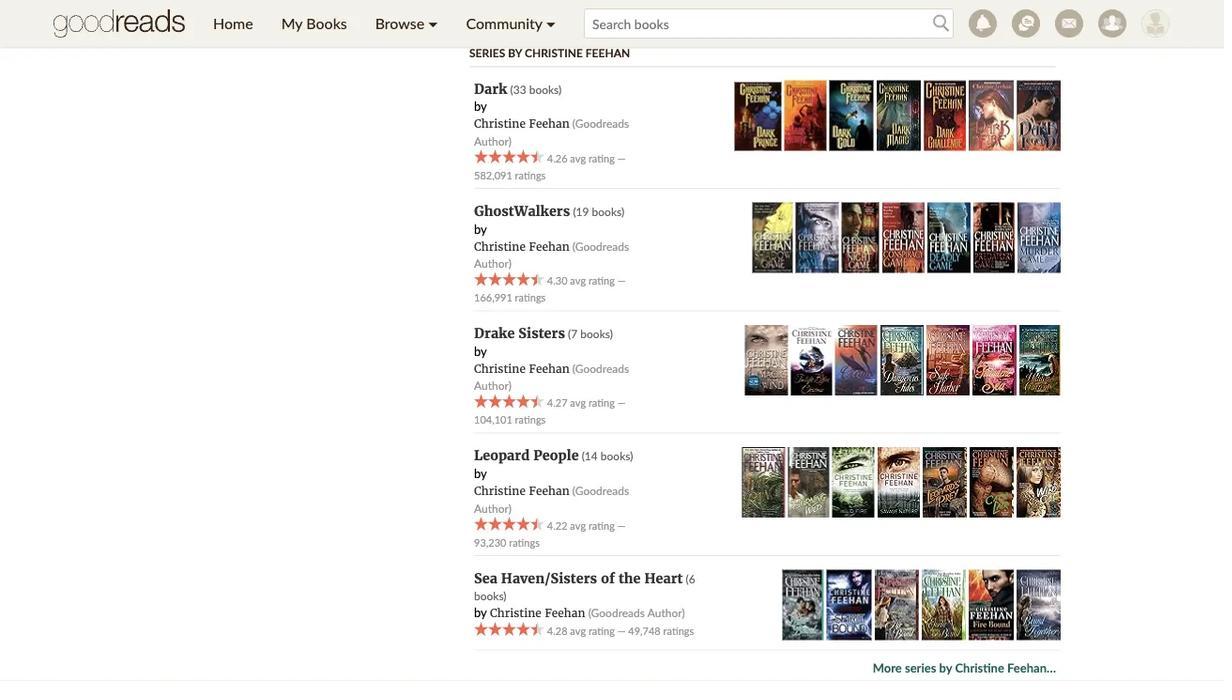 Task type: vqa. For each thing, say whether or not it's contained in the screenshot.
by within (6 books) by Christine Feehan (Goodreads Author)
yes



Task type: locate. For each thing, give the bounding box(es) containing it.
2 avg from the top
[[571, 274, 586, 287]]

(goodreads for (33
[[573, 117, 629, 130]]

2 — from the top
[[618, 274, 626, 287]]

(goodreads author) up 4.26
[[474, 117, 629, 148]]

(goodreads up 4.28 avg rating — 49,748 ratings
[[589, 606, 645, 619]]

christine left feehan…
[[956, 660, 1005, 675]]

posts
[[1019, 5, 1048, 20]]

(goodreads down (7
[[573, 361, 629, 375]]

▾
[[429, 14, 438, 32], [547, 14, 556, 32]]

christine up the (33
[[525, 46, 583, 60]]

christine feehan down dark (33 books) by
[[474, 117, 570, 131]]

books) right (19
[[592, 204, 625, 218]]

3 rating from the top
[[589, 396, 615, 409]]

4 christine feehan from the top
[[474, 484, 570, 498]]

3 christine feehan from the top
[[474, 361, 570, 376]]

christine down sea at the bottom left of the page
[[490, 606, 542, 620]]

author) up 104,101 on the bottom of page
[[474, 379, 512, 392]]

ratings inside 4.30 avg rating — 166,991 ratings
[[515, 291, 546, 304]]

dark desire image
[[785, 80, 827, 151]]

1 — from the top
[[618, 152, 626, 165]]

— left the 49,748 in the bottom right of the page
[[618, 624, 626, 637]]

spirit bound image
[[827, 569, 872, 640]]

(goodreads up 4.26 avg rating — 582,091 ratings
[[573, 117, 629, 130]]

water bound image
[[783, 569, 824, 640]]

feehan
[[586, 46, 631, 60], [529, 117, 570, 131], [529, 239, 570, 253], [529, 361, 570, 376], [529, 484, 570, 498], [545, 606, 586, 620]]

christine feehan down the drake sisters (7 books) by
[[474, 361, 570, 376]]

more series by christine feehan…
[[873, 660, 1057, 675]]

the twilight before christmas image
[[792, 325, 833, 395]]

— up the
[[618, 519, 626, 531]]

4.28 avg rating — 49,748 ratings
[[545, 624, 694, 637]]

1 christine feehan from the top
[[474, 117, 570, 131]]

»
[[1051, 5, 1057, 20]]

christine feehan link down the leopard people link
[[474, 484, 570, 498]]

all
[[980, 5, 992, 20]]

leopard
[[474, 447, 530, 464]]

safe harbor image
[[927, 325, 970, 395]]

night game image
[[842, 203, 880, 273]]

oceans of fire image
[[836, 325, 878, 395]]

4.30 avg rating — 166,991 ratings
[[474, 274, 626, 304]]

(goodreads down "(14"
[[573, 484, 629, 497]]

christine feehan link down ghostwalkers link
[[474, 239, 570, 253]]

cat's lair image
[[970, 447, 1014, 518]]

2 christine feehan from the top
[[474, 239, 570, 253]]

rating inside 4.30 avg rating — 166,991 ratings
[[589, 274, 615, 287]]

582,091
[[474, 169, 513, 181]]

3 (goodreads author) from the top
[[474, 361, 629, 392]]

(goodreads author) up 4.22
[[474, 484, 629, 515]]

217
[[995, 5, 1016, 20]]

— inside 4.26 avg rating — 582,091 ratings
[[618, 152, 626, 165]]

dark fire image
[[969, 80, 1014, 151]]

christine feehan for dark
[[474, 117, 570, 131]]

4.26
[[547, 152, 568, 165]]

— right 4.27
[[618, 396, 626, 409]]

rating inside 4.26 avg rating — 582,091 ratings
[[589, 152, 615, 165]]

avg right 4.27
[[571, 396, 586, 409]]

christine feehan down ghostwalkers link
[[474, 239, 570, 253]]

ratings right 166,991
[[515, 291, 546, 304]]

ratings
[[515, 169, 546, 181], [515, 291, 546, 304], [515, 413, 546, 426], [509, 536, 540, 548], [664, 624, 694, 637]]

—
[[618, 152, 626, 165], [618, 274, 626, 287], [618, 396, 626, 409], [618, 519, 626, 531], [618, 624, 626, 637]]

(6
[[686, 571, 696, 585]]

ghostwalkers
[[474, 203, 570, 219]]

dark magic image
[[877, 80, 921, 151]]

books) right (7
[[581, 327, 613, 340]]

4 rating from the top
[[589, 519, 615, 531]]

rating inside 4.22 avg rating — 93,230 ratings
[[589, 519, 615, 531]]

— inside 4.30 avg rating — 166,991 ratings
[[618, 274, 626, 287]]

christine feehan link for books)
[[490, 606, 586, 620]]

1 rating from the top
[[589, 152, 615, 165]]

(7
[[568, 327, 578, 340]]

ratings inside the 4.27 avg rating — 104,101 ratings
[[515, 413, 546, 426]]

books) inside (6 books) by christine feehan (goodreads author)
[[474, 588, 507, 602]]

mind game image
[[796, 203, 839, 273]]

ratings up ghostwalkers link
[[515, 169, 546, 181]]

avg inside 4.30 avg rating — 166,991 ratings
[[571, 274, 586, 287]]

christine feehan link for (19
[[474, 239, 570, 253]]

— right 4.26
[[618, 152, 626, 165]]

by inside the drake sisters (7 books) by
[[474, 343, 487, 358]]

(goodreads for sisters
[[573, 361, 629, 375]]

▾ inside browse ▾ popup button
[[429, 14, 438, 32]]

5 avg from the top
[[571, 624, 586, 637]]

2 (goodreads author) from the top
[[474, 239, 629, 270]]

ratings up the leopard people link
[[515, 413, 546, 426]]

avg
[[571, 152, 586, 165], [571, 274, 586, 287], [571, 396, 586, 409], [571, 519, 586, 531], [571, 624, 586, 637]]

inbox image
[[1056, 9, 1084, 38]]

christine down dark (33 books) by
[[474, 117, 526, 131]]

author) up 582,091
[[474, 134, 512, 148]]

(goodreads for (19
[[573, 239, 629, 253]]

rating for books)
[[589, 624, 615, 637]]

rating inside the 4.27 avg rating — 104,101 ratings
[[589, 396, 615, 409]]

Search for books to add to your shelves search field
[[584, 8, 954, 39]]

(goodreads down (19
[[573, 239, 629, 253]]

— inside the 4.27 avg rating — 104,101 ratings
[[618, 396, 626, 409]]

murder game image
[[1018, 203, 1061, 273]]

▾ right "browse" in the top left of the page
[[429, 14, 438, 32]]

christine down leopard
[[474, 484, 526, 498]]

avg right the 4.28
[[571, 624, 586, 637]]

feehan…
[[1008, 660, 1057, 675]]

avg right 4.30
[[571, 274, 586, 287]]

books)
[[529, 82, 562, 96], [592, 204, 625, 218], [581, 327, 613, 340], [601, 449, 634, 463], [474, 588, 507, 602]]

by inside (6 books) by christine feehan (goodreads author)
[[474, 605, 487, 620]]

christine inside (6 books) by christine feehan (goodreads author)
[[490, 606, 542, 620]]

2 rating from the top
[[589, 274, 615, 287]]

5 rating from the top
[[589, 624, 615, 637]]

1 ▾ from the left
[[429, 14, 438, 32]]

avg right 4.26
[[571, 152, 586, 165]]

avg for people
[[571, 519, 586, 531]]

sea haven/sisters of the heart
[[474, 569, 683, 586]]

ratings right the 49,748 in the bottom right of the page
[[664, 624, 694, 637]]

books) right "(14"
[[601, 449, 634, 463]]

christine feehan down the leopard people link
[[474, 484, 570, 498]]

christine feehan
[[474, 117, 570, 131], [474, 239, 570, 253], [474, 361, 570, 376], [474, 484, 570, 498]]

my books link
[[267, 0, 361, 47]]

home link
[[199, 0, 267, 47]]

(goodreads author) up 4.27
[[474, 361, 629, 392]]

(goodreads inside (6 books) by christine feehan (goodreads author)
[[589, 606, 645, 619]]

4 (goodreads author) from the top
[[474, 484, 629, 515]]

dark prince image
[[735, 82, 782, 151]]

ratings for leopard
[[509, 536, 540, 548]]

▾ inside community ▾ dropdown button
[[547, 14, 556, 32]]

4 avg from the top
[[571, 519, 586, 531]]

1 avg from the top
[[571, 152, 586, 165]]

avg for (33
[[571, 152, 586, 165]]

author) up the 49,748 in the bottom right of the page
[[648, 606, 685, 619]]

christine feehan link up the 4.28
[[490, 606, 586, 620]]

1 horizontal spatial ▾
[[547, 14, 556, 32]]

3 — from the top
[[618, 396, 626, 409]]

3 avg from the top
[[571, 396, 586, 409]]

avg right 4.22
[[571, 519, 586, 531]]

5 — from the top
[[618, 624, 626, 637]]

ratings right the 93,230
[[509, 536, 540, 548]]

leopard people (14 books) by
[[474, 447, 634, 481]]

by inside ghostwalkers (19 books) by
[[474, 221, 487, 236]]

books) inside ghostwalkers (19 books) by
[[592, 204, 625, 218]]

ratings inside 4.22 avg rating — 93,230 ratings
[[509, 536, 540, 548]]

(goodreads
[[573, 117, 629, 130], [573, 239, 629, 253], [573, 361, 629, 375], [573, 484, 629, 497], [589, 606, 645, 619]]

4.28
[[547, 624, 568, 637]]

ratings inside 4.26 avg rating — 582,091 ratings
[[515, 169, 546, 181]]

rating for sisters
[[589, 396, 615, 409]]

(goodreads author) for people
[[474, 484, 629, 515]]

rating
[[589, 152, 615, 165], [589, 274, 615, 287], [589, 396, 615, 409], [589, 519, 615, 531], [589, 624, 615, 637]]

community ▾ button
[[452, 0, 570, 47]]

books) inside leopard people (14 books) by
[[601, 449, 634, 463]]

author)
[[474, 134, 512, 148], [474, 256, 512, 270], [474, 379, 512, 392], [474, 501, 512, 515], [648, 606, 685, 619]]

— for ghostwalkers
[[618, 274, 626, 287]]

books) down sea at the bottom left of the page
[[474, 588, 507, 602]]

christine feehan for leopard
[[474, 484, 570, 498]]

(goodreads author) for (33
[[474, 117, 629, 148]]

— for dark
[[618, 152, 626, 165]]

(33
[[511, 82, 527, 96]]

2 ▾ from the left
[[547, 14, 556, 32]]

avg inside the 4.27 avg rating — 104,101 ratings
[[571, 396, 586, 409]]

series by christine feehan link
[[470, 46, 631, 60]]

rating down (6 books) by christine feehan (goodreads author)
[[589, 624, 615, 637]]

christine feehan link for sisters
[[474, 361, 570, 376]]

feehan for sisters
[[529, 361, 570, 376]]

rating right 4.27
[[589, 396, 615, 409]]

christine feehan link down the drake sisters (7 books) by
[[474, 361, 570, 376]]

(goodreads author) up 4.30
[[474, 239, 629, 270]]

rating right 4.26
[[589, 152, 615, 165]]

1 (goodreads author) from the top
[[474, 117, 629, 148]]

books) right the (33
[[529, 82, 562, 96]]

dark challenge image
[[924, 80, 966, 151]]

rating right 4.22
[[589, 519, 615, 531]]

0 horizontal spatial ▾
[[429, 14, 438, 32]]

4 — from the top
[[618, 519, 626, 531]]

by
[[508, 46, 522, 60], [474, 99, 487, 114], [474, 221, 487, 236], [474, 343, 487, 358], [474, 466, 487, 481], [474, 605, 487, 620], [940, 660, 953, 675]]

sea haven/sisters of the heart link
[[474, 569, 683, 586]]

author) up the 93,230
[[474, 501, 512, 515]]

rating right 4.30
[[589, 274, 615, 287]]

series by christine feehan
[[470, 46, 631, 60]]

(goodreads author)
[[474, 117, 629, 148], [474, 239, 629, 270], [474, 361, 629, 392], [474, 484, 629, 515]]

author) up 166,991
[[474, 256, 512, 270]]

hidden currents image
[[1020, 325, 1061, 395]]

feehan for (19
[[529, 239, 570, 253]]

christine feehan link
[[474, 117, 570, 131], [474, 239, 570, 253], [474, 361, 570, 376], [474, 484, 570, 498], [490, 606, 586, 620]]

christine feehan link down dark (33 books) by
[[474, 117, 570, 131]]

menu
[[199, 0, 570, 47]]

home
[[213, 14, 253, 32]]

dangerous tides image
[[881, 325, 924, 395]]

avg inside 4.22 avg rating — 93,230 ratings
[[571, 519, 586, 531]]

— right 4.30
[[618, 274, 626, 287]]

christine
[[525, 46, 583, 60], [474, 117, 526, 131], [474, 239, 526, 253], [474, 361, 526, 376], [474, 484, 526, 498], [490, 606, 542, 620], [956, 660, 1005, 675]]

Search books text field
[[584, 8, 954, 39]]

my books
[[281, 14, 347, 32]]

— inside 4.22 avg rating — 93,230 ratings
[[618, 519, 626, 531]]

avg inside 4.26 avg rating — 582,091 ratings
[[571, 152, 586, 165]]

▾ up series by christine feehan
[[547, 14, 556, 32]]

author) inside (6 books) by christine feehan (goodreads author)
[[648, 606, 685, 619]]

people
[[534, 447, 579, 464]]

sea
[[474, 569, 498, 586]]



Task type: describe. For each thing, give the bounding box(es) containing it.
christine down drake
[[474, 361, 526, 376]]

series
[[905, 660, 937, 675]]

sisters
[[519, 325, 566, 342]]

drake sisters (7 books) by
[[474, 325, 613, 358]]

feehan inside (6 books) by christine feehan (goodreads author)
[[545, 606, 586, 620]]

conspiracy game image
[[883, 203, 925, 273]]

author) for dark
[[474, 134, 512, 148]]

49,748
[[629, 624, 661, 637]]

air bound image
[[875, 569, 919, 640]]

dark link
[[474, 80, 508, 97]]

(goodreads for people
[[573, 484, 629, 497]]

dark
[[474, 80, 508, 97]]

— for leopard people
[[618, 519, 626, 531]]

▾ for browse ▾
[[429, 14, 438, 32]]

leopard's prey image
[[923, 447, 967, 518]]

4.30
[[547, 274, 568, 287]]

author) for leopard people
[[474, 501, 512, 515]]

fire bound image
[[969, 569, 1014, 640]]

more
[[873, 660, 903, 675]]

haven/sisters
[[501, 569, 598, 586]]

community ▾
[[466, 14, 556, 32]]

(goodreads author) for (19
[[474, 239, 629, 270]]

(6 books) by christine feehan (goodreads author)
[[474, 571, 696, 620]]

bound together image
[[1017, 569, 1061, 640]]

heart
[[645, 569, 683, 586]]

(19
[[573, 204, 589, 218]]

by inside dark (33 books) by
[[474, 99, 487, 114]]

predatory game image
[[974, 203, 1015, 273]]

author) for ghostwalkers
[[474, 256, 512, 270]]

feehan for people
[[529, 484, 570, 498]]

magic in the wind image
[[745, 325, 789, 395]]

shadow game image
[[753, 203, 793, 273]]

dark legend image
[[1017, 80, 1061, 151]]

feehan for (33
[[529, 117, 570, 131]]

ratings for ghostwalkers
[[515, 291, 546, 304]]

avg for books)
[[571, 624, 586, 637]]

ghostwalkers link
[[474, 203, 570, 219]]

view all 217 posts »
[[949, 5, 1057, 20]]

christine feehan for drake
[[474, 361, 570, 376]]

ratings for drake
[[515, 413, 546, 426]]

my
[[281, 14, 303, 32]]

series
[[470, 46, 506, 60]]

ratings for (6
[[664, 624, 694, 637]]

104,101
[[474, 413, 513, 426]]

christine feehan link for (33
[[474, 117, 570, 131]]

browse ▾
[[375, 14, 438, 32]]

burning wild image
[[789, 447, 830, 518]]

christine down ghostwalkers
[[474, 239, 526, 253]]

savage nature image
[[878, 447, 920, 518]]

notifications image
[[969, 9, 998, 38]]

deadly game image
[[928, 203, 971, 273]]

drake
[[474, 325, 515, 342]]

4.22
[[547, 519, 568, 531]]

wild fire image
[[833, 447, 875, 518]]

by inside leopard people (14 books) by
[[474, 466, 487, 481]]

the
[[619, 569, 641, 586]]

my group discussions image
[[1013, 9, 1041, 38]]

menu containing home
[[199, 0, 570, 47]]

▾ for community ▾
[[547, 14, 556, 32]]

dark gold image
[[830, 80, 874, 151]]

of
[[601, 569, 615, 586]]

wild rain image
[[743, 447, 786, 518]]

books) inside dark (33 books) by
[[529, 82, 562, 96]]

friend requests image
[[1099, 9, 1127, 38]]

93,230
[[474, 536, 507, 548]]

community
[[466, 14, 543, 32]]

drake sisters link
[[474, 325, 566, 342]]

bob builder image
[[1142, 9, 1170, 38]]

books
[[306, 14, 347, 32]]

— for drake sisters
[[618, 396, 626, 409]]

ghostwalkers (19 books) by
[[474, 203, 625, 236]]

more series by christine feehan… link
[[873, 659, 1057, 676]]

4.27 avg rating — 104,101 ratings
[[474, 396, 626, 426]]

turbulent sea image
[[973, 325, 1017, 395]]

dark (33 books) by
[[474, 80, 562, 114]]

ratings for dark
[[515, 169, 546, 181]]

4.26 avg rating — 582,091 ratings
[[474, 152, 626, 181]]

rating for people
[[589, 519, 615, 531]]

view all 217 posts » link
[[949, 5, 1057, 20]]

wild cat image
[[1017, 447, 1061, 518]]

earth bound image
[[922, 569, 966, 640]]

author) for drake sisters
[[474, 379, 512, 392]]

4.22 avg rating — 93,230 ratings
[[474, 519, 626, 548]]

christine feehan link for people
[[474, 484, 570, 498]]

view
[[949, 5, 977, 20]]

avg for (19
[[571, 274, 586, 287]]

4.27
[[547, 396, 568, 409]]

(goodreads author) for sisters
[[474, 361, 629, 392]]

avg for sisters
[[571, 396, 586, 409]]

rating for (33
[[589, 152, 615, 165]]

christine feehan for ghostwalkers
[[474, 239, 570, 253]]

rating for (19
[[589, 274, 615, 287]]

(14
[[582, 449, 598, 463]]

leopard people link
[[474, 447, 579, 464]]

christine inside more series by christine feehan… link
[[956, 660, 1005, 675]]

browse ▾ button
[[361, 0, 452, 47]]

books) inside the drake sisters (7 books) by
[[581, 327, 613, 340]]

166,991
[[474, 291, 513, 304]]

— for sea haven/sisters of the heart
[[618, 624, 626, 637]]

browse
[[375, 14, 425, 32]]



